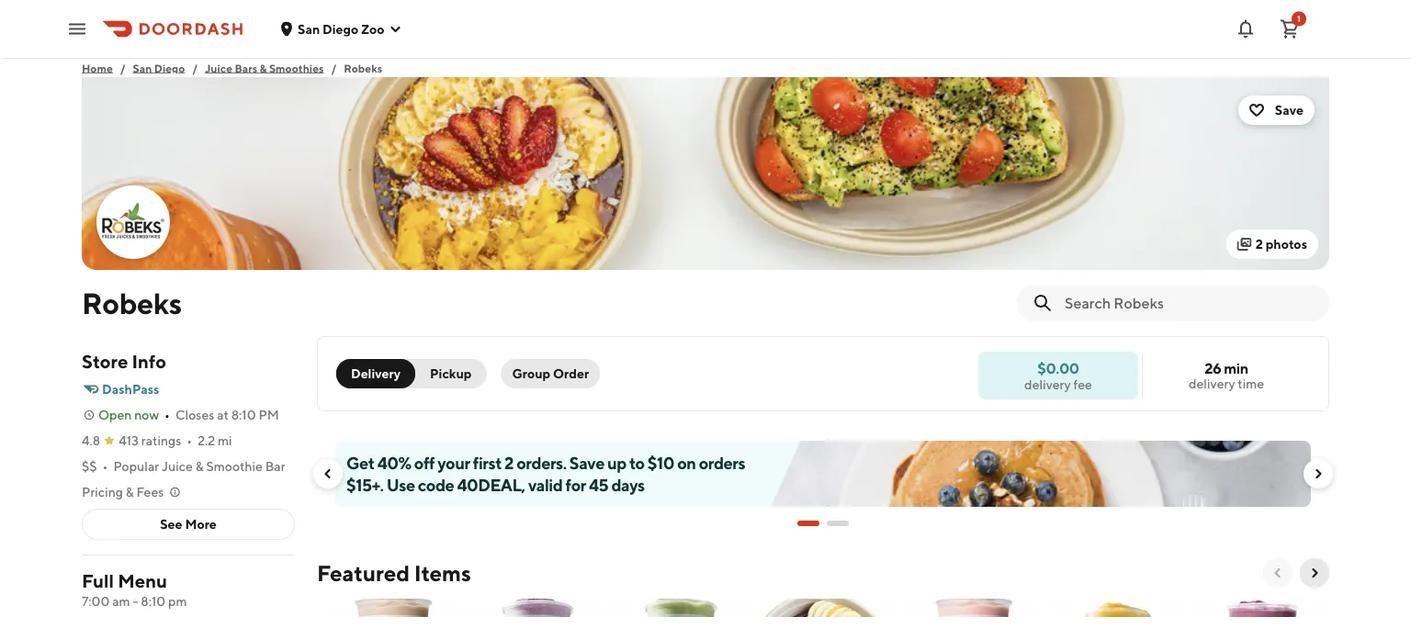 Task type: locate. For each thing, give the bounding box(es) containing it.
• right now
[[165, 408, 170, 423]]

1 horizontal spatial diego
[[323, 21, 359, 36]]

1 vertical spatial juice
[[162, 459, 193, 474]]

for
[[566, 475, 586, 495]]

get 40% off your first 2 orders. save up to $10 on orders $15+.  use code 40deal, valid for 45 days
[[346, 453, 746, 495]]

1 horizontal spatial /
[[192, 62, 198, 74]]

0 vertical spatial robeks
[[344, 62, 382, 74]]

/ right san diego link
[[192, 62, 198, 74]]

delivery left time
[[1189, 376, 1236, 392]]

days
[[612, 475, 645, 495]]

• left 2.2
[[187, 433, 192, 449]]

home link
[[82, 59, 113, 77]]

1 button
[[1272, 11, 1309, 47]]

photos
[[1266, 237, 1308, 252]]

/ right home
[[120, 62, 126, 74]]

items
[[414, 560, 471, 586]]

0 vertical spatial •
[[165, 408, 170, 423]]

notification bell image
[[1235, 18, 1257, 40]]

0 horizontal spatial 8:10
[[141, 594, 166, 609]]

home / san diego / juice bars & smoothies / robeks
[[82, 62, 382, 74]]

delivery inside 26 min delivery time
[[1189, 376, 1236, 392]]

diego right home
[[154, 62, 185, 74]]

robeks image
[[82, 77, 1330, 270], [98, 187, 168, 257]]

1 horizontal spatial 2
[[1256, 237, 1264, 252]]

2 horizontal spatial •
[[187, 433, 192, 449]]

8:10 right the at
[[231, 408, 256, 423]]

2 horizontal spatial /
[[331, 62, 337, 74]]

san
[[298, 21, 320, 36], [133, 62, 152, 74]]

2 vertical spatial •
[[102, 459, 108, 474]]

0 vertical spatial 2
[[1256, 237, 1264, 252]]

1 vertical spatial &
[[196, 459, 204, 474]]

& down 2.2
[[196, 459, 204, 474]]

san right home
[[133, 62, 152, 74]]

413
[[119, 433, 139, 449]]

Pickup radio
[[404, 359, 487, 389]]

pickup
[[430, 366, 472, 381]]

0 horizontal spatial save
[[570, 453, 605, 473]]

save
[[1276, 102, 1304, 118], [570, 453, 605, 473]]

group order button
[[501, 359, 600, 389]]

full menu 7:00 am - 8:10 pm
[[82, 571, 187, 609]]

2 photos
[[1256, 237, 1308, 252]]

next button of carousel image
[[1312, 467, 1326, 482]]

0 vertical spatial diego
[[323, 21, 359, 36]]

0 vertical spatial 8:10
[[231, 408, 256, 423]]

save up for
[[570, 453, 605, 473]]

diego left zoo
[[323, 21, 359, 36]]

open
[[98, 408, 132, 423]]

8:10 right -
[[141, 594, 166, 609]]

save inside button
[[1276, 102, 1304, 118]]

1 vertical spatial save
[[570, 453, 605, 473]]

delivery left fee
[[1025, 377, 1071, 392]]

at
[[217, 408, 229, 423]]

0 horizontal spatial /
[[120, 62, 126, 74]]

store
[[82, 351, 128, 373]]

smoothie
[[206, 459, 263, 474]]

1 vertical spatial 2
[[505, 453, 514, 473]]

san up the smoothies
[[298, 21, 320, 36]]

pricing & fees button
[[82, 483, 182, 502]]

fee
[[1074, 377, 1093, 392]]

2 left photos
[[1256, 237, 1264, 252]]

order methods option group
[[336, 359, 487, 389]]

0 horizontal spatial 2
[[505, 453, 514, 473]]

menu
[[118, 571, 167, 592]]

$0.00
[[1038, 359, 1080, 377]]

queen of all greens image
[[611, 599, 749, 618]]

1 items, open order cart image
[[1279, 18, 1301, 40]]

delivery
[[1189, 376, 1236, 392], [1025, 377, 1071, 392]]

8:10 inside the full menu 7:00 am - 8:10 pm
[[141, 594, 166, 609]]

1 horizontal spatial robeks
[[344, 62, 382, 74]]

closes
[[176, 408, 215, 423]]

robeks
[[344, 62, 382, 74], [82, 286, 182, 320]]

1 horizontal spatial delivery
[[1189, 376, 1236, 392]]

/
[[120, 62, 126, 74], [192, 62, 198, 74], [331, 62, 337, 74]]

previous button of carousel image
[[321, 467, 335, 482]]

2 horizontal spatial &
[[260, 62, 267, 74]]

first
[[473, 453, 502, 473]]

2 photos button
[[1227, 230, 1319, 259]]

1 horizontal spatial san
[[298, 21, 320, 36]]

bars
[[235, 62, 257, 74]]

0 horizontal spatial &
[[126, 485, 134, 500]]

bar
[[265, 459, 285, 474]]

•
[[165, 408, 170, 423], [187, 433, 192, 449], [102, 459, 108, 474]]

• right $$
[[102, 459, 108, 474]]

1
[[1298, 13, 1301, 24]]

& right bars
[[260, 62, 267, 74]]

2
[[1256, 237, 1264, 252], [505, 453, 514, 473]]

0 horizontal spatial delivery
[[1025, 377, 1071, 392]]

code
[[418, 475, 454, 495]]

1 horizontal spatial juice
[[205, 62, 233, 74]]

see
[[160, 517, 182, 532]]

full
[[82, 571, 114, 592]]

featured
[[317, 560, 410, 586]]

juice
[[205, 62, 233, 74], [162, 459, 193, 474]]

0 horizontal spatial juice
[[162, 459, 193, 474]]

40deal,
[[457, 475, 525, 495]]

1 horizontal spatial 8:10
[[231, 408, 256, 423]]

Delivery radio
[[336, 359, 415, 389]]

0 horizontal spatial robeks
[[82, 286, 182, 320]]

save down the 1 items, open order cart icon
[[1276, 102, 1304, 118]]

robeks down zoo
[[344, 62, 382, 74]]

1 vertical spatial diego
[[154, 62, 185, 74]]

2 right first
[[505, 453, 514, 473]]

juice down ratings on the left of the page
[[162, 459, 193, 474]]

Item Search search field
[[1065, 293, 1315, 313]]

pricing & fees
[[82, 485, 164, 500]]

pm
[[259, 408, 279, 423]]

4.8
[[82, 433, 100, 449]]

see more button
[[83, 510, 294, 539]]

26 min delivery time
[[1189, 360, 1265, 392]]

1 horizontal spatial save
[[1276, 102, 1304, 118]]

2 vertical spatial &
[[126, 485, 134, 500]]

$$
[[82, 459, 97, 474]]

8:10
[[231, 408, 256, 423], [141, 594, 166, 609]]

& left fees at the bottom of page
[[126, 485, 134, 500]]

/ right the smoothies
[[331, 62, 337, 74]]

$15+.
[[346, 475, 384, 495]]

robeks up store info
[[82, 286, 182, 320]]

juice bars & smoothies link
[[205, 59, 324, 77]]

san diego zoo
[[298, 21, 385, 36]]

0 horizontal spatial diego
[[154, 62, 185, 74]]

mi
[[218, 433, 232, 449]]

select promotional banner element
[[798, 507, 849, 540]]

0 horizontal spatial san
[[133, 62, 152, 74]]

diego
[[323, 21, 359, 36], [154, 62, 185, 74]]

open now
[[98, 408, 159, 423]]

orders
[[699, 453, 746, 473]]

juice left bars
[[205, 62, 233, 74]]

0 vertical spatial save
[[1276, 102, 1304, 118]]

1 vertical spatial 8:10
[[141, 594, 166, 609]]

up
[[608, 453, 627, 473]]



Task type: describe. For each thing, give the bounding box(es) containing it.
40%
[[378, 453, 411, 473]]

store info
[[82, 351, 166, 373]]

1 vertical spatial san
[[133, 62, 152, 74]]

2 inside 2 photos button
[[1256, 237, 1264, 252]]

0 vertical spatial juice
[[205, 62, 233, 74]]

pm
[[168, 594, 187, 609]]

to
[[630, 453, 645, 473]]

time
[[1238, 376, 1265, 392]]

$$ • popular juice & smoothie bar
[[82, 459, 285, 474]]

see more
[[160, 517, 217, 532]]

0 vertical spatial san
[[298, 21, 320, 36]]

san diego link
[[133, 59, 185, 77]]

7:00
[[82, 594, 110, 609]]

$10
[[648, 453, 675, 473]]

0 horizontal spatial •
[[102, 459, 108, 474]]

am
[[112, 594, 130, 609]]

• closes at 8:10 pm
[[165, 408, 279, 423]]

-
[[133, 594, 138, 609]]

2 inside the get 40% off your first 2 orders. save up to $10 on orders $15+.  use code 40deal, valid for 45 days
[[505, 453, 514, 473]]

& inside pricing & fees button
[[126, 485, 134, 500]]

on
[[678, 453, 696, 473]]

acai energizer image
[[1192, 599, 1330, 618]]

dashpass
[[102, 382, 159, 397]]

order
[[553, 366, 589, 381]]

min
[[1224, 360, 1249, 377]]

smoothies
[[269, 62, 324, 74]]

2.2
[[198, 433, 215, 449]]

ratings
[[141, 433, 181, 449]]

featured items heading
[[317, 559, 471, 588]]

0 vertical spatial &
[[260, 62, 267, 74]]

san diego zoo button
[[279, 21, 403, 36]]

more
[[185, 517, 217, 532]]

acai strawnana berry bowl image
[[756, 599, 894, 618]]

pricing
[[82, 485, 123, 500]]

open menu image
[[66, 18, 88, 40]]

off
[[414, 453, 435, 473]]

413 ratings •
[[119, 433, 192, 449]]

save button
[[1239, 96, 1315, 125]]

featured items
[[317, 560, 471, 586]]

your
[[438, 453, 470, 473]]

2 / from the left
[[192, 62, 198, 74]]

group
[[512, 366, 551, 381]]

group order
[[512, 366, 589, 381]]

info
[[132, 351, 166, 373]]

popular
[[113, 459, 159, 474]]

$0.00 delivery fee
[[1025, 359, 1093, 392]]

orders.
[[517, 453, 567, 473]]

45
[[589, 475, 609, 495]]

800 lb gorilla image
[[321, 599, 459, 618]]

use
[[387, 475, 415, 495]]

next button of carousel image
[[1308, 566, 1323, 581]]

previous button of carousel image
[[1271, 566, 1286, 581]]

1 vertical spatial •
[[187, 433, 192, 449]]

26
[[1205, 360, 1222, 377]]

1 horizontal spatial •
[[165, 408, 170, 423]]

1 vertical spatial robeks
[[82, 286, 182, 320]]

2.2 mi
[[198, 433, 232, 449]]

zoo
[[361, 21, 385, 36]]

delivery
[[351, 366, 401, 381]]

home
[[82, 62, 113, 74]]

strawnana berry image
[[902, 599, 1039, 618]]

save inside the get 40% off your first 2 orders. save up to $10 on orders $15+.  use code 40deal, valid for 45 days
[[570, 453, 605, 473]]

delivery inside $0.00 delivery fee
[[1025, 377, 1071, 392]]

get
[[346, 453, 375, 473]]

1 / from the left
[[120, 62, 126, 74]]

mahalo mango image
[[1047, 599, 1185, 618]]

3 / from the left
[[331, 62, 337, 74]]

berry beneficial image
[[466, 599, 604, 618]]

valid
[[528, 475, 563, 495]]

1 horizontal spatial &
[[196, 459, 204, 474]]

fees
[[136, 485, 164, 500]]

now
[[134, 408, 159, 423]]



Task type: vqa. For each thing, say whether or not it's contained in the screenshot.
at
yes



